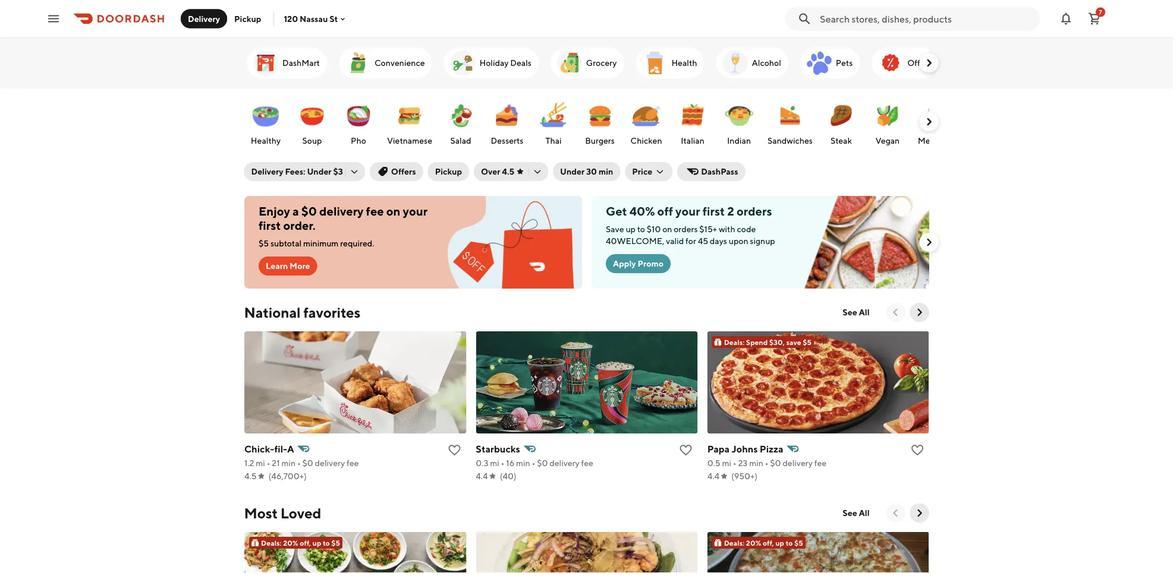Task type: describe. For each thing, give the bounding box(es) containing it.
$10
[[647, 224, 661, 234]]

offers inside offers link
[[907, 58, 931, 68]]

2 deals: 20% off, up to $5 from the left
[[724, 539, 803, 548]]

2 • from the left
[[297, 459, 300, 469]]

4.4 for starbucks
[[476, 472, 488, 482]]

apply
[[613, 259, 636, 269]]

learn
[[266, 261, 288, 271]]

dashpass button
[[677, 162, 745, 181]]

first inside get 40% off your first 2 orders save up to $10 on orders $15+ with code 40welcome, valid for 45 days upon signup
[[702, 205, 725, 219]]

holiday deals image
[[448, 49, 477, 77]]

delivery for chick-fil-a
[[315, 459, 345, 469]]

signup
[[750, 236, 775, 246]]

40%
[[629, 205, 655, 219]]

grocery
[[586, 58, 617, 68]]

on inside get 40% off your first 2 orders save up to $10 on orders $15+ with code 40welcome, valid for 45 days upon signup
[[662, 224, 672, 234]]

st
[[330, 14, 338, 24]]

2
[[727, 205, 734, 219]]

notification bell image
[[1059, 12, 1073, 26]]

off
[[657, 205, 673, 219]]

promo
[[637, 259, 663, 269]]

pickup for rightmost the pickup button
[[435, 167, 462, 177]]

soup
[[302, 136, 322, 146]]

grocery image
[[555, 49, 584, 77]]

papa johns pizza
[[707, 444, 783, 455]]

all for favorites
[[859, 308, 870, 318]]

Store search: begin typing to search for stores available on DoorDash text field
[[820, 12, 1033, 25]]

upon
[[729, 236, 748, 246]]

1.2
[[244, 459, 254, 469]]

delivery for papa johns pizza
[[782, 459, 812, 469]]

4.4 for papa johns pizza
[[707, 472, 719, 482]]

pizza
[[760, 444, 783, 455]]

health
[[671, 58, 697, 68]]

see all link for favorites
[[836, 303, 877, 322]]

more
[[289, 261, 310, 271]]

under 30 min
[[560, 167, 613, 177]]

your inside get 40% off your first 2 orders save up to $10 on orders $15+ with code 40welcome, valid for 45 days upon signup
[[675, 205, 700, 219]]

mi for starbucks
[[490, 459, 499, 469]]

offers inside offers button
[[391, 167, 416, 177]]

over
[[481, 167, 500, 177]]

offers image
[[876, 49, 905, 77]]

0.3 mi • 16 min • $​0 delivery fee
[[476, 459, 593, 469]]

delivery for delivery fees: under $3
[[251, 167, 283, 177]]

chick-
[[244, 444, 274, 455]]

national
[[244, 304, 301, 321]]

apply promo
[[613, 259, 663, 269]]

dashpass
[[701, 167, 738, 177]]

holiday
[[479, 58, 508, 68]]

21
[[272, 459, 280, 469]]

favorites
[[303, 304, 361, 321]]

mi for chick-fil-a
[[256, 459, 265, 469]]

1 horizontal spatial pickup button
[[428, 162, 469, 181]]

alcohol link
[[716, 48, 788, 78]]

valid
[[666, 236, 684, 246]]

holiday deals link
[[444, 48, 538, 78]]

your inside enjoy a $0 delivery fee on your first order. $5 subtotal minimum required.
[[403, 205, 427, 219]]

over 4.5 button
[[474, 162, 548, 181]]

1 • from the left
[[266, 459, 270, 469]]

nassau
[[300, 14, 328, 24]]

fees:
[[285, 167, 305, 177]]

see for loved
[[843, 509, 857, 519]]

vietnamese
[[387, 136, 432, 146]]

2 20% from the left
[[746, 539, 761, 548]]

40welcome,
[[606, 236, 664, 246]]

most
[[244, 505, 278, 522]]

fil-
[[274, 444, 287, 455]]

fee for papa johns pizza
[[814, 459, 826, 469]]

most loved link
[[244, 504, 321, 523]]

a
[[287, 444, 294, 455]]

see all for most loved
[[843, 509, 870, 519]]

alcohol
[[752, 58, 781, 68]]

4 • from the left
[[532, 459, 535, 469]]

all for loved
[[859, 509, 870, 519]]

1 vertical spatial next button of carousel image
[[914, 307, 926, 319]]

offers button
[[370, 162, 423, 181]]

apply promo button
[[606, 255, 670, 274]]

see all for national favorites
[[843, 308, 870, 318]]

deals: spend $30, save $5
[[724, 338, 811, 347]]

click to add this store to your saved list image for papa johns pizza
[[910, 444, 924, 458]]

national favorites
[[244, 304, 361, 321]]

johns
[[731, 444, 758, 455]]

16
[[506, 459, 514, 469]]

$​0 for papa johns pizza
[[770, 459, 781, 469]]

order.
[[283, 219, 315, 233]]

price button
[[625, 162, 673, 181]]

open menu image
[[46, 12, 61, 26]]

days
[[710, 236, 727, 246]]

papa
[[707, 444, 729, 455]]

0 vertical spatial orders
[[736, 205, 772, 219]]

click to add this store to your saved list image for starbucks
[[679, 444, 693, 458]]

pho
[[351, 136, 366, 146]]

dashmart link
[[246, 48, 327, 78]]

1 deals: 20% off, up to $5 from the left
[[261, 539, 340, 548]]

120 nassau st button
[[284, 14, 347, 24]]

min for starbucks
[[516, 459, 530, 469]]

save
[[606, 224, 624, 234]]

health image
[[640, 49, 669, 77]]

min for papa johns pizza
[[749, 459, 763, 469]]

learn more
[[266, 261, 310, 271]]

under 30 min button
[[553, 162, 620, 181]]

healthy
[[251, 136, 280, 146]]

deals
[[510, 58, 531, 68]]

1.2 mi • 21 min • $​0 delivery fee
[[244, 459, 358, 469]]

2 horizontal spatial to
[[786, 539, 793, 548]]

fee inside enjoy a $0 delivery fee on your first order. $5 subtotal minimum required.
[[366, 205, 384, 219]]

4 items, open order cart image
[[1088, 12, 1102, 26]]

to inside get 40% off your first 2 orders save up to $10 on orders $15+ with code 40welcome, valid for 45 days upon signup
[[637, 224, 645, 234]]

get 40% off your first 2 orders save up to $10 on orders $15+ with code 40welcome, valid for 45 days upon signup
[[606, 205, 775, 246]]

3 • from the left
[[501, 459, 504, 469]]

thai
[[545, 136, 561, 146]]

minimum
[[303, 239, 338, 249]]

mi for papa johns pizza
[[722, 459, 731, 469]]

delivery for delivery
[[188, 14, 220, 23]]

120
[[284, 14, 298, 24]]



Task type: locate. For each thing, give the bounding box(es) containing it.
indian
[[727, 136, 751, 146]]

save
[[786, 338, 801, 347]]

$5 inside enjoy a $0 delivery fee on your first order. $5 subtotal minimum required.
[[258, 239, 269, 249]]

enjoy a $0 delivery fee on your first order. $5 subtotal minimum required.
[[258, 205, 427, 249]]

1 see from the top
[[843, 308, 857, 318]]

all left previous button of carousel icon
[[859, 509, 870, 519]]

0 vertical spatial on
[[386, 205, 400, 219]]

0 vertical spatial see all link
[[836, 303, 877, 322]]

italian
[[681, 136, 704, 146]]

1 under from the left
[[307, 167, 332, 177]]

mi right '1.2'
[[256, 459, 265, 469]]

starbucks
[[476, 444, 520, 455]]

0 horizontal spatial orders
[[674, 224, 698, 234]]

vegan
[[875, 136, 900, 146]]

health link
[[636, 48, 704, 78]]

0 horizontal spatial offers
[[391, 167, 416, 177]]

delivery right 16
[[549, 459, 579, 469]]

1 horizontal spatial 20%
[[746, 539, 761, 548]]

pets link
[[800, 48, 860, 78]]

next button of carousel image right previous button of carousel image
[[914, 307, 926, 319]]

(40)
[[500, 472, 516, 482]]

0 horizontal spatial first
[[258, 219, 281, 233]]

0.3
[[476, 459, 488, 469]]

dashmart image
[[251, 49, 280, 77]]

delivery down pizza
[[782, 459, 812, 469]]

up inside get 40% off your first 2 orders save up to $10 on orders $15+ with code 40welcome, valid for 45 days upon signup
[[625, 224, 635, 234]]

next button of carousel image
[[923, 57, 935, 69], [914, 307, 926, 319]]

min right 30
[[599, 167, 613, 177]]

your right off at the top right
[[675, 205, 700, 219]]

1 horizontal spatial pickup
[[435, 167, 462, 177]]

holiday deals
[[479, 58, 531, 68]]

see all left previous button of carousel image
[[843, 308, 870, 318]]

chicken
[[630, 136, 662, 146]]

0 horizontal spatial on
[[386, 205, 400, 219]]

1 all from the top
[[859, 308, 870, 318]]

mexican
[[918, 136, 950, 146]]

click to add this store to your saved list image
[[679, 444, 693, 458], [910, 444, 924, 458]]

a
[[292, 205, 299, 219]]

see
[[843, 308, 857, 318], [843, 509, 857, 519]]

learn more button
[[258, 257, 317, 276]]

get
[[606, 205, 627, 219]]

orders up for
[[674, 224, 698, 234]]

min right the 23
[[749, 459, 763, 469]]

• left "21"
[[266, 459, 270, 469]]

mi right 0.3
[[490, 459, 499, 469]]

2 see all link from the top
[[836, 504, 877, 523]]

2 see from the top
[[843, 509, 857, 519]]

enjoy
[[258, 205, 290, 219]]

see all left previous button of carousel icon
[[843, 509, 870, 519]]

under left 30
[[560, 167, 585, 177]]

120 nassau st
[[284, 14, 338, 24]]

next button of carousel image right "offers" image
[[923, 57, 935, 69]]

1 horizontal spatial 4.4
[[707, 472, 719, 482]]

loved
[[280, 505, 321, 522]]

• up (46,700+)
[[297, 459, 300, 469]]

all
[[859, 308, 870, 318], [859, 509, 870, 519]]

delivery right "21"
[[315, 459, 345, 469]]

0 horizontal spatial deals: 20% off, up to $5
[[261, 539, 340, 548]]

1 horizontal spatial first
[[702, 205, 725, 219]]

first inside enjoy a $0 delivery fee on your first order. $5 subtotal minimum required.
[[258, 219, 281, 233]]

see all link for loved
[[836, 504, 877, 523]]

dashmart
[[282, 58, 320, 68]]

1 horizontal spatial deals: 20% off, up to $5
[[724, 539, 803, 548]]

0 vertical spatial pickup
[[234, 14, 261, 23]]

$0
[[301, 205, 317, 219]]

0 vertical spatial all
[[859, 308, 870, 318]]

your down offers button
[[403, 205, 427, 219]]

0 horizontal spatial delivery
[[188, 14, 220, 23]]

next button of carousel image
[[923, 116, 935, 128], [923, 237, 935, 249], [914, 508, 926, 520]]

min right "21"
[[281, 459, 295, 469]]

0 horizontal spatial pickup button
[[227, 9, 268, 28]]

1 vertical spatial pickup
[[435, 167, 462, 177]]

convenience image
[[343, 49, 372, 77]]

1 vertical spatial offers
[[391, 167, 416, 177]]

first left 2
[[702, 205, 725, 219]]

code
[[737, 224, 756, 234]]

0 vertical spatial first
[[702, 205, 725, 219]]

under inside button
[[560, 167, 585, 177]]

2 click to add this store to your saved list image from the left
[[910, 444, 924, 458]]

• right 16
[[532, 459, 535, 469]]

1 vertical spatial 4.5
[[244, 472, 256, 482]]

off,
[[300, 539, 311, 548], [763, 539, 774, 548]]

see left previous button of carousel icon
[[843, 509, 857, 519]]

1 vertical spatial delivery
[[251, 167, 283, 177]]

1 see all link from the top
[[836, 303, 877, 322]]

pickup
[[234, 14, 261, 23], [435, 167, 462, 177]]

$30,
[[769, 338, 785, 347]]

see all link left previous button of carousel icon
[[836, 504, 877, 523]]

desserts
[[491, 136, 523, 146]]

deals: 20% off, up to $5
[[261, 539, 340, 548], [724, 539, 803, 548]]

0 horizontal spatial $​0
[[302, 459, 313, 469]]

2 off, from the left
[[763, 539, 774, 548]]

3 mi from the left
[[722, 459, 731, 469]]

0 horizontal spatial 20%
[[283, 539, 298, 548]]

0 horizontal spatial pickup
[[234, 14, 261, 23]]

1 off, from the left
[[300, 539, 311, 548]]

1 vertical spatial see all
[[843, 509, 870, 519]]

1 vertical spatial pickup button
[[428, 162, 469, 181]]

0.5
[[707, 459, 720, 469]]

mi right 0.5
[[722, 459, 731, 469]]

1 horizontal spatial delivery
[[251, 167, 283, 177]]

• left 16
[[501, 459, 504, 469]]

1 $​0 from the left
[[302, 459, 313, 469]]

$5
[[258, 239, 269, 249], [803, 338, 811, 347], [331, 539, 340, 548], [794, 539, 803, 548]]

offers link
[[872, 48, 938, 78]]

1 horizontal spatial up
[[625, 224, 635, 234]]

30
[[586, 167, 597, 177]]

2 all from the top
[[859, 509, 870, 519]]

$​0 for starbucks
[[537, 459, 548, 469]]

mi
[[256, 459, 265, 469], [490, 459, 499, 469], [722, 459, 731, 469]]

offers
[[907, 58, 931, 68], [391, 167, 416, 177]]

price
[[632, 167, 652, 177]]

6 • from the left
[[765, 459, 768, 469]]

salad
[[450, 136, 471, 146]]

min right 16
[[516, 459, 530, 469]]

(950+)
[[731, 472, 757, 482]]

4.5
[[502, 167, 514, 177], [244, 472, 256, 482]]

previous button of carousel image
[[890, 307, 902, 319]]

2 horizontal spatial mi
[[722, 459, 731, 469]]

1 horizontal spatial click to add this store to your saved list image
[[910, 444, 924, 458]]

2 4.4 from the left
[[707, 472, 719, 482]]

1 horizontal spatial off,
[[763, 539, 774, 548]]

under left $3
[[307, 167, 332, 177]]

1 see all from the top
[[843, 308, 870, 318]]

$​0 up (46,700+)
[[302, 459, 313, 469]]

1 4.4 from the left
[[476, 472, 488, 482]]

0 horizontal spatial 4.4
[[476, 472, 488, 482]]

steak
[[830, 136, 852, 146]]

pickup left 120
[[234, 14, 261, 23]]

2 horizontal spatial $​0
[[770, 459, 781, 469]]

0 horizontal spatial mi
[[256, 459, 265, 469]]

2 vertical spatial next button of carousel image
[[914, 508, 926, 520]]

sandwiches
[[767, 136, 813, 146]]

1 vertical spatial orders
[[674, 224, 698, 234]]

0 horizontal spatial under
[[307, 167, 332, 177]]

spend
[[746, 338, 768, 347]]

first down enjoy
[[258, 219, 281, 233]]

$3
[[333, 167, 343, 177]]

1 horizontal spatial 4.5
[[502, 167, 514, 177]]

1 vertical spatial on
[[662, 224, 672, 234]]

subtotal
[[270, 239, 301, 249]]

delivery for starbucks
[[549, 459, 579, 469]]

45
[[698, 236, 708, 246]]

on down offers button
[[386, 205, 400, 219]]

4.5 right over
[[502, 167, 514, 177]]

min inside button
[[599, 167, 613, 177]]

pets image
[[805, 49, 833, 77]]

$​0 right 16
[[537, 459, 548, 469]]

fee for starbucks
[[581, 459, 593, 469]]

2 your from the left
[[675, 205, 700, 219]]

1 horizontal spatial under
[[560, 167, 585, 177]]

0 vertical spatial next button of carousel image
[[923, 116, 935, 128]]

1 vertical spatial next button of carousel image
[[923, 237, 935, 249]]

see left previous button of carousel image
[[843, 308, 857, 318]]

alcohol image
[[721, 49, 749, 77]]

pickup for left the pickup button
[[234, 14, 261, 23]]

most loved
[[244, 505, 321, 522]]

0 vertical spatial see
[[843, 308, 857, 318]]

1 horizontal spatial offers
[[907, 58, 931, 68]]

•
[[266, 459, 270, 469], [297, 459, 300, 469], [501, 459, 504, 469], [532, 459, 535, 469], [733, 459, 736, 469], [765, 459, 768, 469]]

pickup button
[[227, 9, 268, 28], [428, 162, 469, 181]]

min
[[599, 167, 613, 177], [281, 459, 295, 469], [516, 459, 530, 469], [749, 459, 763, 469]]

$​0
[[302, 459, 313, 469], [537, 459, 548, 469], [770, 459, 781, 469]]

1 horizontal spatial mi
[[490, 459, 499, 469]]

4.5 down '1.2'
[[244, 472, 256, 482]]

1 your from the left
[[403, 205, 427, 219]]

$​0 down pizza
[[770, 459, 781, 469]]

see for favorites
[[843, 308, 857, 318]]

0 vertical spatial delivery
[[188, 14, 220, 23]]

delivery right $0
[[319, 205, 363, 219]]

your
[[403, 205, 427, 219], [675, 205, 700, 219]]

offers down vietnamese
[[391, 167, 416, 177]]

• down pizza
[[765, 459, 768, 469]]

0 vertical spatial pickup button
[[227, 9, 268, 28]]

0 vertical spatial next button of carousel image
[[923, 57, 935, 69]]

delivery
[[319, 205, 363, 219], [315, 459, 345, 469], [549, 459, 579, 469], [782, 459, 812, 469]]

0 horizontal spatial off,
[[300, 539, 311, 548]]

0 horizontal spatial up
[[312, 539, 321, 548]]

previous button of carousel image
[[890, 508, 902, 520]]

$​0 for chick-fil-a
[[302, 459, 313, 469]]

delivery
[[188, 14, 220, 23], [251, 167, 283, 177]]

chick-fil-a
[[244, 444, 294, 455]]

1 horizontal spatial orders
[[736, 205, 772, 219]]

see all link left previous button of carousel image
[[836, 303, 877, 322]]

delivery fees: under $3
[[251, 167, 343, 177]]

23
[[738, 459, 747, 469]]

pickup button left 120
[[227, 9, 268, 28]]

1 horizontal spatial on
[[662, 224, 672, 234]]

pets
[[836, 58, 853, 68]]

0 horizontal spatial your
[[403, 205, 427, 219]]

0.5 mi • 23 min • $​0 delivery fee
[[707, 459, 826, 469]]

orders up code
[[736, 205, 772, 219]]

delivery button
[[181, 9, 227, 28]]

1 horizontal spatial $​0
[[537, 459, 548, 469]]

4.4 down 0.3
[[476, 472, 488, 482]]

to
[[637, 224, 645, 234], [323, 539, 330, 548], [786, 539, 793, 548]]

0 vertical spatial 4.5
[[502, 167, 514, 177]]

5 • from the left
[[733, 459, 736, 469]]

4.4 down 0.5
[[707, 472, 719, 482]]

on inside enjoy a $0 delivery fee on your first order. $5 subtotal minimum required.
[[386, 205, 400, 219]]

1 mi from the left
[[256, 459, 265, 469]]

with
[[719, 224, 735, 234]]

1 20% from the left
[[283, 539, 298, 548]]

click to add this store to your saved list image
[[447, 444, 461, 458]]

first
[[702, 205, 725, 219], [258, 219, 281, 233]]

$15+
[[699, 224, 717, 234]]

1 horizontal spatial your
[[675, 205, 700, 219]]

0 vertical spatial offers
[[907, 58, 931, 68]]

grocery link
[[550, 48, 624, 78]]

on right $10
[[662, 224, 672, 234]]

1 vertical spatial all
[[859, 509, 870, 519]]

pickup down salad
[[435, 167, 462, 177]]

fee for chick-fil-a
[[346, 459, 358, 469]]

pickup button down salad
[[428, 162, 469, 181]]

for
[[685, 236, 696, 246]]

2 mi from the left
[[490, 459, 499, 469]]

delivery inside delivery button
[[188, 14, 220, 23]]

burgers
[[585, 136, 614, 146]]

2 under from the left
[[560, 167, 585, 177]]

convenience link
[[339, 48, 432, 78]]

0 vertical spatial see all
[[843, 308, 870, 318]]

7
[[1099, 9, 1102, 15]]

2 see all from the top
[[843, 509, 870, 519]]

1 vertical spatial first
[[258, 219, 281, 233]]

see all link
[[836, 303, 877, 322], [836, 504, 877, 523]]

national favorites link
[[244, 303, 361, 322]]

offers right "offers" image
[[907, 58, 931, 68]]

min for chick-fil-a
[[281, 459, 295, 469]]

1 vertical spatial see
[[843, 509, 857, 519]]

2 $​0 from the left
[[537, 459, 548, 469]]

0 horizontal spatial to
[[323, 539, 330, 548]]

4.5 inside over 4.5 button
[[502, 167, 514, 177]]

1 click to add this store to your saved list image from the left
[[679, 444, 693, 458]]

• left the 23
[[733, 459, 736, 469]]

over 4.5
[[481, 167, 514, 177]]

3 $​0 from the left
[[770, 459, 781, 469]]

0 horizontal spatial click to add this store to your saved list image
[[679, 444, 693, 458]]

0 horizontal spatial 4.5
[[244, 472, 256, 482]]

1 horizontal spatial to
[[637, 224, 645, 234]]

all left previous button of carousel image
[[859, 308, 870, 318]]

under
[[307, 167, 332, 177], [560, 167, 585, 177]]

delivery inside enjoy a $0 delivery fee on your first order. $5 subtotal minimum required.
[[319, 205, 363, 219]]

2 horizontal spatial up
[[775, 539, 784, 548]]

1 vertical spatial see all link
[[836, 504, 877, 523]]



Task type: vqa. For each thing, say whether or not it's contained in the screenshot.
left of
no



